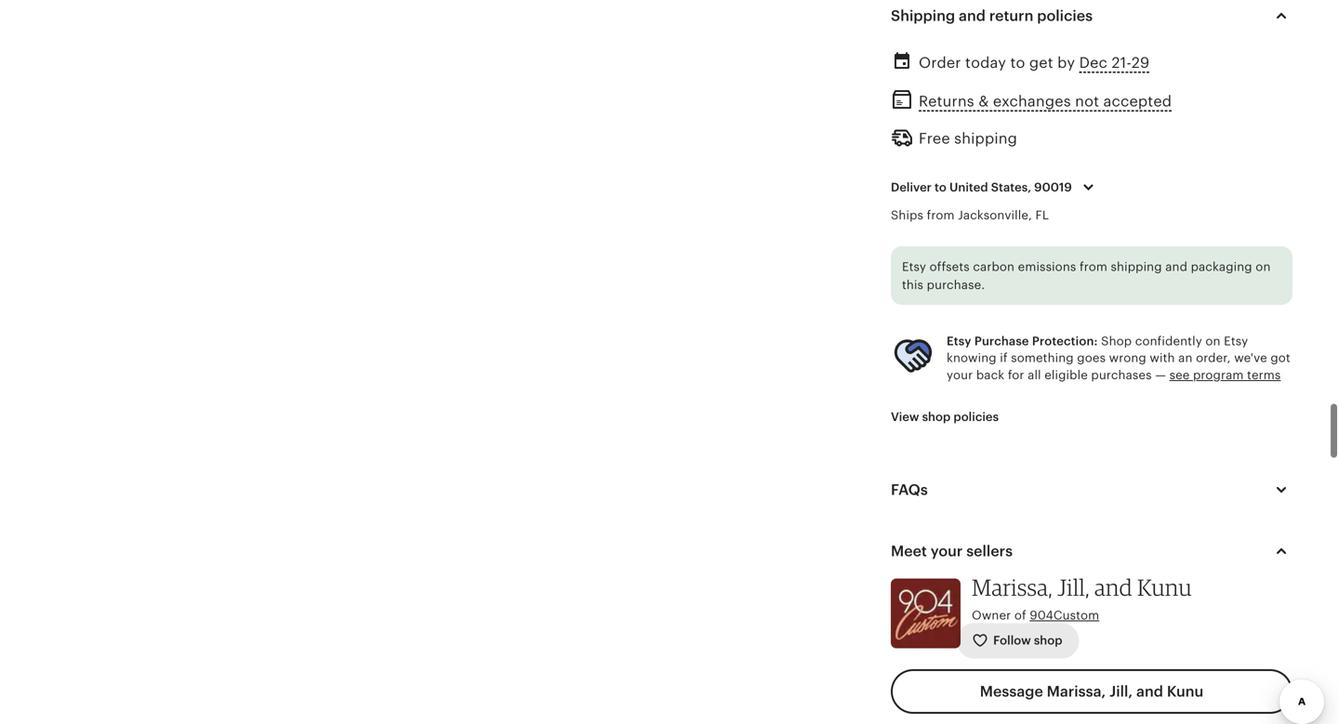 Task type: describe. For each thing, give the bounding box(es) containing it.
order
[[919, 55, 962, 71]]

see program terms link
[[1170, 368, 1282, 382]]

faqs button
[[875, 468, 1310, 512]]

knowing
[[947, 351, 997, 365]]

returns & exchanges not accepted button
[[919, 88, 1172, 115]]

see
[[1170, 368, 1190, 382]]

not
[[1076, 93, 1100, 110]]

an
[[1179, 351, 1193, 365]]

purchase.
[[927, 278, 985, 292]]

order,
[[1197, 351, 1231, 365]]

this
[[902, 278, 924, 292]]

29
[[1132, 55, 1150, 71]]

united
[[950, 181, 989, 195]]

if
[[1000, 351, 1008, 365]]

returns
[[919, 93, 975, 110]]

terms
[[1248, 368, 1282, 382]]

dec
[[1080, 55, 1108, 71]]

kunu inside button
[[1168, 684, 1204, 701]]

free shipping
[[919, 130, 1018, 147]]

dec 21-29 button
[[1080, 49, 1150, 77]]

0 vertical spatial shipping
[[955, 130, 1018, 147]]

view shop policies button
[[877, 401, 1013, 434]]

free
[[919, 130, 951, 147]]

wrong
[[1110, 351, 1147, 365]]

states,
[[992, 181, 1032, 195]]

view
[[891, 410, 920, 424]]

offsets
[[930, 260, 970, 274]]

packaging
[[1191, 260, 1253, 274]]

meet your sellers
[[891, 543, 1013, 560]]

return
[[990, 8, 1034, 24]]

marissa, jill, and kunu owner of 904custom
[[972, 574, 1193, 623]]

purchases
[[1092, 368, 1152, 382]]

shipping and return policies button
[[875, 0, 1310, 38]]

of
[[1015, 609, 1027, 623]]

jill, inside marissa, jill, and kunu owner of 904custom
[[1058, 574, 1090, 601]]

for
[[1008, 368, 1025, 382]]

marissa, inside button
[[1047, 684, 1107, 701]]

—
[[1156, 368, 1167, 382]]

shipping and return policies
[[891, 8, 1093, 24]]

etsy for etsy offsets carbon emissions from shipping and packaging on this purchase.
[[902, 260, 927, 274]]

and inside message marissa, jill, and kunu button
[[1137, 684, 1164, 701]]

carbon
[[974, 260, 1015, 274]]

kunu inside marissa, jill, and kunu owner of 904custom
[[1138, 574, 1193, 601]]

back
[[977, 368, 1005, 382]]

returns & exchanges not accepted
[[919, 93, 1172, 110]]

all
[[1028, 368, 1042, 382]]

marissa, inside marissa, jill, and kunu owner of 904custom
[[972, 574, 1053, 601]]

etsy purchase protection:
[[947, 335, 1098, 348]]

shop
[[1102, 335, 1132, 348]]

90019
[[1035, 181, 1072, 195]]

message
[[980, 684, 1044, 701]]

with
[[1150, 351, 1176, 365]]

marissa, jill, and kunu image
[[891, 579, 961, 649]]

follow shop
[[994, 634, 1063, 648]]



Task type: locate. For each thing, give the bounding box(es) containing it.
protection:
[[1033, 335, 1098, 348]]

1 vertical spatial kunu
[[1168, 684, 1204, 701]]

to
[[1011, 55, 1026, 71], [935, 181, 947, 195]]

deliver to united states, 90019 button
[[877, 168, 1114, 207]]

confidently
[[1136, 335, 1203, 348]]

etsy up this
[[902, 260, 927, 274]]

0 horizontal spatial to
[[935, 181, 947, 195]]

to left the get
[[1011, 55, 1026, 71]]

&
[[979, 93, 990, 110]]

1 horizontal spatial to
[[1011, 55, 1026, 71]]

and inside shipping and return policies dropdown button
[[959, 8, 986, 24]]

etsy up the we've
[[1225, 335, 1249, 348]]

etsy offsets carbon emissions from shipping and packaging on this purchase.
[[902, 260, 1271, 292]]

0 vertical spatial policies
[[1038, 8, 1093, 24]]

shop confidently on etsy knowing if something goes wrong with an order, we've got your back for all eligible purchases —
[[947, 335, 1291, 382]]

policies
[[1038, 8, 1093, 24], [954, 410, 999, 424]]

shop right view
[[923, 410, 951, 424]]

get
[[1030, 55, 1054, 71]]

policies up by
[[1038, 8, 1093, 24]]

message marissa, jill, and kunu
[[980, 684, 1204, 701]]

follow
[[994, 634, 1032, 648]]

accepted
[[1104, 93, 1172, 110]]

shop inside follow shop button
[[1034, 634, 1063, 648]]

shop for follow
[[1034, 634, 1063, 648]]

goes
[[1078, 351, 1106, 365]]

and
[[959, 8, 986, 24], [1166, 260, 1188, 274], [1095, 574, 1133, 601], [1137, 684, 1164, 701]]

0 horizontal spatial on
[[1206, 335, 1221, 348]]

2 horizontal spatial etsy
[[1225, 335, 1249, 348]]

on inside shop confidently on etsy knowing if something goes wrong with an order, we've got your back for all eligible purchases —
[[1206, 335, 1221, 348]]

on inside etsy offsets carbon emissions from shipping and packaging on this purchase.
[[1256, 260, 1271, 274]]

1 vertical spatial shipping
[[1111, 260, 1163, 274]]

on up order,
[[1206, 335, 1221, 348]]

shop down 904custom link
[[1034, 634, 1063, 648]]

shipping
[[891, 8, 956, 24]]

0 horizontal spatial shipping
[[955, 130, 1018, 147]]

0 horizontal spatial from
[[927, 209, 955, 223]]

0 horizontal spatial jill,
[[1058, 574, 1090, 601]]

from right 'ships'
[[927, 209, 955, 223]]

view shop policies
[[891, 410, 999, 424]]

kunu
[[1138, 574, 1193, 601], [1168, 684, 1204, 701]]

follow shop button
[[958, 624, 1079, 659]]

program
[[1194, 368, 1244, 382]]

jill, inside message marissa, jill, and kunu button
[[1110, 684, 1133, 701]]

something
[[1012, 351, 1074, 365]]

1 horizontal spatial policies
[[1038, 8, 1093, 24]]

1 vertical spatial shop
[[1034, 634, 1063, 648]]

1 vertical spatial to
[[935, 181, 947, 195]]

0 horizontal spatial shop
[[923, 410, 951, 424]]

ships
[[891, 209, 924, 223]]

exchanges
[[994, 93, 1072, 110]]

etsy up knowing
[[947, 335, 972, 348]]

904custom
[[1030, 609, 1100, 623]]

policies inside dropdown button
[[1038, 8, 1093, 24]]

etsy for etsy purchase protection:
[[947, 335, 972, 348]]

your inside shop confidently on etsy knowing if something goes wrong with an order, we've got your back for all eligible purchases —
[[947, 368, 973, 382]]

deliver
[[891, 181, 932, 195]]

marissa, up of
[[972, 574, 1053, 601]]

by
[[1058, 55, 1076, 71]]

jill,
[[1058, 574, 1090, 601], [1110, 684, 1133, 701]]

1 vertical spatial policies
[[954, 410, 999, 424]]

1 vertical spatial your
[[931, 543, 963, 560]]

0 vertical spatial jill,
[[1058, 574, 1090, 601]]

etsy
[[902, 260, 927, 274], [947, 335, 972, 348], [1225, 335, 1249, 348]]

1 horizontal spatial on
[[1256, 260, 1271, 274]]

and inside etsy offsets carbon emissions from shipping and packaging on this purchase.
[[1166, 260, 1188, 274]]

shipping down &
[[955, 130, 1018, 147]]

your
[[947, 368, 973, 382], [931, 543, 963, 560]]

0 vertical spatial to
[[1011, 55, 1026, 71]]

meet your sellers button
[[875, 529, 1310, 574]]

on
[[1256, 260, 1271, 274], [1206, 335, 1221, 348]]

0 vertical spatial on
[[1256, 260, 1271, 274]]

we've
[[1235, 351, 1268, 365]]

emissions
[[1018, 260, 1077, 274]]

jacksonville,
[[958, 209, 1033, 223]]

1 horizontal spatial shop
[[1034, 634, 1063, 648]]

1 horizontal spatial etsy
[[947, 335, 972, 348]]

1 vertical spatial jill,
[[1110, 684, 1133, 701]]

from inside etsy offsets carbon emissions from shipping and packaging on this purchase.
[[1080, 260, 1108, 274]]

fl
[[1036, 209, 1050, 223]]

from
[[927, 209, 955, 223], [1080, 260, 1108, 274]]

shop inside view shop policies button
[[923, 410, 951, 424]]

sellers
[[967, 543, 1013, 560]]

to left the "united"
[[935, 181, 947, 195]]

0 horizontal spatial etsy
[[902, 260, 927, 274]]

deliver to united states, 90019
[[891, 181, 1072, 195]]

21-
[[1112, 55, 1132, 71]]

today
[[966, 55, 1007, 71]]

0 vertical spatial your
[[947, 368, 973, 382]]

policies inside button
[[954, 410, 999, 424]]

1 vertical spatial on
[[1206, 335, 1221, 348]]

shipping
[[955, 130, 1018, 147], [1111, 260, 1163, 274]]

0 horizontal spatial policies
[[954, 410, 999, 424]]

got
[[1271, 351, 1291, 365]]

owner
[[972, 609, 1012, 623]]

shipping inside etsy offsets carbon emissions from shipping and packaging on this purchase.
[[1111, 260, 1163, 274]]

0 vertical spatial kunu
[[1138, 574, 1193, 601]]

to inside dropdown button
[[935, 181, 947, 195]]

see program terms
[[1170, 368, 1282, 382]]

1 vertical spatial marissa,
[[1047, 684, 1107, 701]]

your inside dropdown button
[[931, 543, 963, 560]]

your down knowing
[[947, 368, 973, 382]]

1 horizontal spatial jill,
[[1110, 684, 1133, 701]]

1 vertical spatial from
[[1080, 260, 1108, 274]]

1 horizontal spatial shipping
[[1111, 260, 1163, 274]]

from right emissions
[[1080, 260, 1108, 274]]

eligible
[[1045, 368, 1088, 382]]

marissa, right message
[[1047, 684, 1107, 701]]

etsy inside shop confidently on etsy knowing if something goes wrong with an order, we've got your back for all eligible purchases —
[[1225, 335, 1249, 348]]

your right meet
[[931, 543, 963, 560]]

etsy inside etsy offsets carbon emissions from shipping and packaging on this purchase.
[[902, 260, 927, 274]]

0 vertical spatial from
[[927, 209, 955, 223]]

ships from jacksonville, fl
[[891, 209, 1050, 223]]

policies down back
[[954, 410, 999, 424]]

0 vertical spatial shop
[[923, 410, 951, 424]]

on right packaging
[[1256, 260, 1271, 274]]

0 vertical spatial marissa,
[[972, 574, 1053, 601]]

shop for view
[[923, 410, 951, 424]]

purchase
[[975, 335, 1030, 348]]

1 horizontal spatial from
[[1080, 260, 1108, 274]]

and inside marissa, jill, and kunu owner of 904custom
[[1095, 574, 1133, 601]]

shop
[[923, 410, 951, 424], [1034, 634, 1063, 648]]

marissa,
[[972, 574, 1053, 601], [1047, 684, 1107, 701]]

faqs
[[891, 482, 928, 499]]

meet
[[891, 543, 928, 560]]

message marissa, jill, and kunu button
[[891, 670, 1293, 715]]

shipping up shop
[[1111, 260, 1163, 274]]

order today to get by dec 21-29
[[919, 55, 1150, 71]]

904custom link
[[1030, 609, 1100, 623]]



Task type: vqa. For each thing, say whether or not it's contained in the screenshot.
3D printed magnetic planters (Set of 2 or more)-Free shipping image
no



